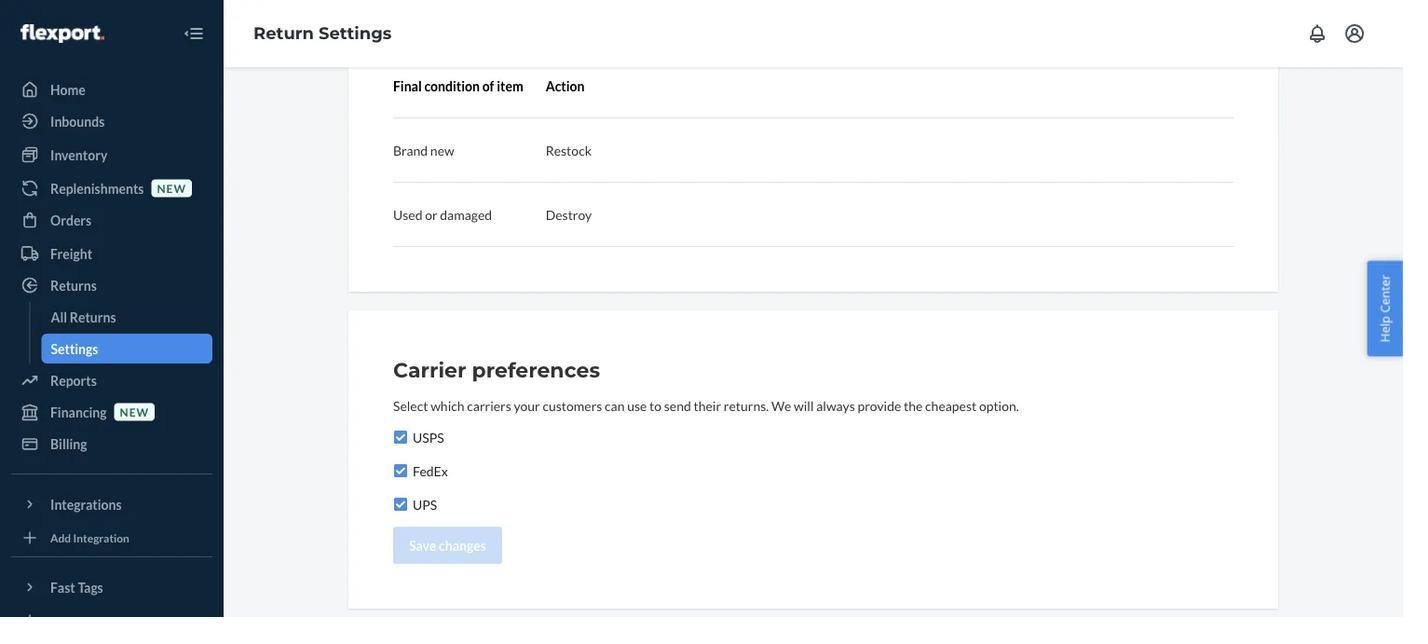 Task type: describe. For each thing, give the bounding box(es) containing it.
select
[[393, 398, 428, 413]]

inventory link
[[11, 140, 213, 170]]

new for replenishments
[[157, 181, 186, 195]]

their
[[694, 398, 721, 413]]

integrations
[[50, 496, 122, 512]]

new for financing
[[120, 405, 149, 418]]

brand
[[393, 142, 428, 158]]

billing
[[50, 436, 87, 452]]

will
[[794, 398, 814, 413]]

inbounds link
[[11, 106, 213, 136]]

the
[[904, 398, 923, 413]]

save changes
[[409, 537, 486, 553]]

home
[[50, 82, 86, 97]]

which
[[431, 398, 465, 413]]

tags
[[78, 579, 103, 595]]

item
[[497, 78, 524, 94]]

carriers
[[467, 398, 512, 413]]

1 check square image from the top
[[393, 430, 408, 445]]

check square image
[[393, 497, 408, 512]]

reports link
[[11, 365, 213, 395]]

fast tags
[[50, 579, 103, 595]]

or
[[425, 206, 438, 222]]

center
[[1377, 275, 1394, 313]]

help
[[1377, 316, 1394, 342]]

final
[[393, 78, 422, 94]]

help center
[[1377, 275, 1394, 342]]

fast tags button
[[11, 572, 213, 602]]

open account menu image
[[1344, 22, 1366, 45]]

flexport logo image
[[21, 24, 104, 43]]

carrier preferences
[[393, 357, 600, 383]]

returns.
[[724, 398, 769, 413]]

restock
[[546, 142, 592, 158]]

0 vertical spatial new
[[430, 142, 455, 158]]

customers
[[543, 398, 602, 413]]

we
[[772, 398, 792, 413]]

2 check square image from the top
[[393, 463, 408, 478]]

all returns link
[[41, 302, 213, 332]]

settings inside settings link
[[51, 341, 98, 357]]

orders link
[[11, 205, 213, 235]]

all
[[51, 309, 67, 325]]

settings link
[[41, 334, 213, 363]]

add integration
[[50, 531, 129, 544]]

0 vertical spatial returns
[[50, 277, 97, 293]]

close navigation image
[[183, 22, 205, 45]]

return settings link
[[254, 23, 392, 43]]

option.
[[979, 398, 1019, 413]]

cheapest
[[926, 398, 977, 413]]

save
[[409, 537, 436, 553]]

all returns
[[51, 309, 116, 325]]

action
[[546, 78, 585, 94]]

preferences
[[472, 357, 600, 383]]

send
[[664, 398, 691, 413]]

add integration link
[[11, 527, 213, 549]]

always
[[817, 398, 855, 413]]



Task type: locate. For each thing, give the bounding box(es) containing it.
1 horizontal spatial new
[[157, 181, 186, 195]]

check square image up check square image
[[393, 463, 408, 478]]

can
[[605, 398, 625, 413]]

fast
[[50, 579, 75, 595]]

returns right all
[[70, 309, 116, 325]]

carrier
[[393, 357, 466, 383]]

freight
[[50, 246, 92, 261]]

new up orders link
[[157, 181, 186, 195]]

settings up reports
[[51, 341, 98, 357]]

1 vertical spatial returns
[[70, 309, 116, 325]]

check square image
[[393, 430, 408, 445], [393, 463, 408, 478]]

used or damaged
[[393, 206, 492, 222]]

used
[[393, 206, 423, 222]]

1 vertical spatial new
[[157, 181, 186, 195]]

settings
[[319, 23, 392, 43], [51, 341, 98, 357]]

integration
[[73, 531, 129, 544]]

destroy
[[546, 206, 592, 222]]

1 vertical spatial check square image
[[393, 463, 408, 478]]

reports
[[50, 372, 97, 388]]

orders
[[50, 212, 92, 228]]

damaged
[[440, 206, 492, 222]]

0 vertical spatial settings
[[319, 23, 392, 43]]

home link
[[11, 75, 213, 104]]

2 horizontal spatial new
[[430, 142, 455, 158]]

new down reports link
[[120, 405, 149, 418]]

freight link
[[11, 239, 213, 268]]

replenishments
[[50, 180, 144, 196]]

returns link
[[11, 270, 213, 300]]

billing link
[[11, 429, 213, 459]]

settings right return
[[319, 23, 392, 43]]

0 horizontal spatial new
[[120, 405, 149, 418]]

check square image down select
[[393, 430, 408, 445]]

add
[[50, 531, 71, 544]]

2 vertical spatial new
[[120, 405, 149, 418]]

of
[[482, 78, 494, 94]]

provide
[[858, 398, 902, 413]]

1 horizontal spatial settings
[[319, 23, 392, 43]]

financing
[[50, 404, 107, 420]]

returns down freight
[[50, 277, 97, 293]]

final condition of item
[[393, 78, 524, 94]]

your
[[514, 398, 540, 413]]

return settings
[[254, 23, 392, 43]]

brand new
[[393, 142, 455, 158]]

inventory
[[50, 147, 108, 163]]

use
[[627, 398, 647, 413]]

return
[[254, 23, 314, 43]]

0 horizontal spatial settings
[[51, 341, 98, 357]]

returns
[[50, 277, 97, 293], [70, 309, 116, 325]]

save changes button
[[393, 527, 502, 564]]

condition
[[424, 78, 480, 94]]

integrations button
[[11, 489, 213, 519]]

new right 'brand'
[[430, 142, 455, 158]]

inbounds
[[50, 113, 105, 129]]

to
[[650, 398, 662, 413]]

help center button
[[1368, 261, 1404, 356]]

open notifications image
[[1307, 22, 1329, 45]]

1 vertical spatial settings
[[51, 341, 98, 357]]

0 vertical spatial check square image
[[393, 430, 408, 445]]

new
[[430, 142, 455, 158], [157, 181, 186, 195], [120, 405, 149, 418]]

select which carriers your customers can use to send their returns. we will always provide the cheapest option.
[[393, 398, 1019, 413]]

changes
[[439, 537, 486, 553]]



Task type: vqa. For each thing, say whether or not it's contained in the screenshot.
"Restock"
yes



